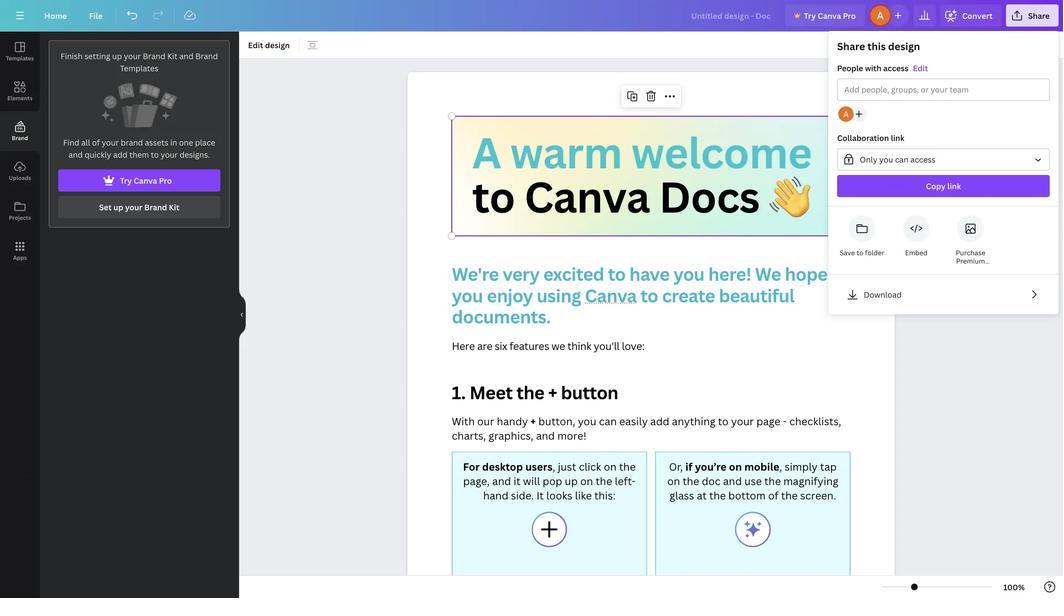 Task type: describe. For each thing, give the bounding box(es) containing it.
file button
[[80, 4, 111, 27]]

projects button
[[0, 191, 40, 231]]

easily
[[619, 414, 648, 428]]

set up your brand kit
[[99, 202, 179, 212]]

to inside find all of your brand assets in one place and quickly add them to your designs.
[[151, 149, 159, 160]]

have
[[630, 262, 670, 286]]

we
[[755, 262, 781, 286]]

we're very excited to have you here! we hope you enjoy using canva to create beautiful documents.
[[452, 262, 831, 328]]

share for share this design
[[837, 40, 865, 53]]

pro inside main 'menu bar'
[[843, 10, 856, 21]]

1 vertical spatial elements
[[956, 265, 986, 274]]

excited
[[543, 262, 604, 286]]

hope
[[785, 262, 828, 286]]

one
[[179, 137, 193, 148]]

people
[[837, 63, 863, 73]]

copy
[[926, 181, 946, 191]]

elements inside elements button
[[7, 94, 33, 102]]

0 horizontal spatial access
[[883, 63, 909, 73]]

download
[[864, 289, 902, 300]]

add inside button, you can easily add anything to your page - checklists, charts, graphics, and more!
[[650, 414, 669, 428]]

designs.
[[180, 149, 210, 160]]

embed
[[905, 248, 928, 257]]

purchase premium elements
[[956, 248, 986, 274]]

canva inside we're very excited to have you here! we hope you enjoy using canva to create beautiful documents.
[[585, 283, 637, 307]]

1.
[[452, 380, 466, 405]]

projects
[[9, 214, 31, 221]]

try canva pro button inside main 'menu bar'
[[785, 4, 865, 27]]

to inside button, you can easily add anything to your page - checklists, charts, graphics, and more!
[[718, 414, 729, 428]]

collaboration link
[[837, 133, 904, 143]]

with our handy +
[[452, 414, 536, 428]]

link for collaboration link
[[891, 133, 904, 143]]

your down 'in'
[[161, 149, 178, 160]]

design inside group
[[888, 40, 920, 53]]

copy link
[[926, 181, 961, 191]]

+ for handy
[[531, 414, 536, 428]]

you'll
[[594, 339, 620, 353]]

a
[[472, 123, 501, 181]]

file
[[89, 10, 103, 21]]

elements button
[[0, 71, 40, 111]]

edit design
[[248, 40, 290, 50]]

with
[[865, 63, 882, 73]]

setting
[[84, 51, 110, 61]]

this
[[868, 40, 886, 53]]

share for share
[[1028, 10, 1050, 21]]

using
[[537, 283, 581, 307]]

here are six features we think you'll love:
[[452, 339, 645, 353]]

page
[[757, 414, 780, 428]]

copy link button
[[837, 175, 1050, 197]]

none text field containing a warm welcome
[[408, 72, 895, 598]]

1 vertical spatial pro
[[159, 175, 172, 186]]

warm
[[510, 123, 622, 181]]

in
[[170, 137, 177, 148]]

Design title text field
[[682, 4, 781, 27]]

1 vertical spatial try
[[120, 175, 132, 186]]

charts,
[[452, 428, 486, 442]]

features
[[510, 339, 549, 353]]

a warm welcome
[[472, 123, 812, 181]]

+ for the
[[548, 380, 557, 405]]

think
[[567, 339, 591, 353]]

docs
[[659, 168, 760, 225]]

-
[[783, 414, 787, 428]]

your inside button
[[125, 202, 142, 212]]

collaboration
[[837, 133, 889, 143]]

graphics,
[[489, 428, 534, 442]]

anything
[[672, 414, 716, 428]]

convert button
[[940, 4, 1002, 27]]

welcome
[[631, 123, 812, 181]]

Only you can access button
[[837, 148, 1050, 171]]

save
[[840, 248, 855, 257]]

enjoy
[[487, 283, 533, 307]]

are
[[477, 339, 492, 353]]

button
[[561, 380, 618, 405]]

button, you can easily add anything to your page - checklists, charts, graphics, and more!
[[452, 414, 844, 442]]

we
[[552, 339, 565, 353]]

apps button
[[0, 231, 40, 271]]

design inside button
[[265, 40, 290, 50]]

home link
[[35, 4, 76, 27]]

canva inside main 'menu bar'
[[818, 10, 841, 21]]

all
[[81, 137, 90, 148]]

you inside only you can access button
[[879, 154, 893, 165]]

brand button
[[0, 111, 40, 151]]

our
[[477, 414, 494, 428]]

the
[[516, 380, 544, 405]]

up inside finish setting up your brand kit and brand templates
[[112, 51, 122, 61]]

edit inside button
[[248, 40, 263, 50]]

home
[[44, 10, 67, 21]]

👋
[[769, 168, 811, 225]]

here
[[452, 339, 475, 353]]



Task type: locate. For each thing, give the bounding box(es) containing it.
1 vertical spatial up
[[113, 202, 123, 212]]

access up copy
[[911, 154, 936, 165]]

+
[[548, 380, 557, 405], [531, 414, 536, 428]]

we're
[[452, 262, 499, 286]]

try inside main 'menu bar'
[[804, 10, 816, 21]]

1 horizontal spatial add
[[650, 414, 669, 428]]

pro up share this design
[[843, 10, 856, 21]]

up inside set up your brand kit button
[[113, 202, 123, 212]]

you left enjoy
[[452, 283, 483, 307]]

1 horizontal spatial templates
[[120, 63, 159, 73]]

0 vertical spatial try canva pro
[[804, 10, 856, 21]]

link right copy
[[948, 181, 961, 191]]

you right have
[[673, 262, 705, 286]]

meet
[[470, 380, 513, 405]]

1 vertical spatial link
[[948, 181, 961, 191]]

1 horizontal spatial can
[[895, 154, 909, 165]]

and inside finish setting up your brand kit and brand templates
[[179, 51, 193, 61]]

0 horizontal spatial add
[[113, 149, 127, 160]]

kit inside button
[[169, 202, 179, 212]]

quickly
[[85, 149, 111, 160]]

convert
[[962, 10, 993, 21]]

can
[[895, 154, 909, 165], [599, 414, 617, 428]]

1 vertical spatial and
[[69, 149, 83, 160]]

edit inside share this design group
[[913, 63, 928, 73]]

edit
[[248, 40, 263, 50], [913, 63, 928, 73]]

set up your brand kit button
[[58, 196, 220, 218]]

link up only you can access
[[891, 133, 904, 143]]

only
[[860, 154, 878, 165]]

your right the set
[[125, 202, 142, 212]]

1 horizontal spatial link
[[948, 181, 961, 191]]

add right the easily on the bottom of page
[[650, 414, 669, 428]]

beautiful
[[719, 283, 795, 307]]

up
[[112, 51, 122, 61], [113, 202, 123, 212]]

download button
[[837, 284, 1050, 306]]

0 vertical spatial try
[[804, 10, 816, 21]]

design
[[265, 40, 290, 50], [888, 40, 920, 53]]

try canva pro button
[[785, 4, 865, 27], [58, 169, 220, 192]]

elements
[[7, 94, 33, 102], [956, 265, 986, 274]]

brand
[[121, 137, 143, 148]]

1 horizontal spatial try canva pro
[[804, 10, 856, 21]]

only you can access
[[860, 154, 936, 165]]

0 horizontal spatial edit
[[248, 40, 263, 50]]

1 horizontal spatial try canva pro button
[[785, 4, 865, 27]]

canva
[[818, 10, 841, 21], [524, 168, 650, 225], [134, 175, 157, 186], [585, 283, 637, 307]]

0 vertical spatial access
[[883, 63, 909, 73]]

of
[[92, 137, 100, 148]]

share
[[1028, 10, 1050, 21], [837, 40, 865, 53]]

and inside find all of your brand assets in one place and quickly add them to your designs.
[[69, 149, 83, 160]]

None text field
[[408, 72, 895, 598]]

share inside share dropdown button
[[1028, 10, 1050, 21]]

1 horizontal spatial share
[[1028, 10, 1050, 21]]

you up more!
[[578, 414, 596, 428]]

love:
[[622, 339, 645, 353]]

them
[[129, 149, 149, 160]]

edit design button
[[244, 36, 294, 54]]

1 vertical spatial try canva pro button
[[58, 169, 220, 192]]

+ right the the
[[548, 380, 557, 405]]

brand inside brand button
[[12, 134, 28, 141]]

brand
[[143, 51, 165, 61], [195, 51, 218, 61], [12, 134, 28, 141], [144, 202, 167, 212]]

uploads button
[[0, 151, 40, 191]]

0 vertical spatial link
[[891, 133, 904, 143]]

create
[[662, 283, 715, 307]]

your left page
[[731, 414, 754, 428]]

edit button
[[913, 62, 928, 74]]

folder
[[865, 248, 885, 257]]

link
[[891, 133, 904, 143], [948, 181, 961, 191]]

100%
[[1003, 582, 1025, 592]]

share this design group
[[828, 40, 1059, 207]]

1 horizontal spatial access
[[911, 154, 936, 165]]

link for copy link
[[948, 181, 961, 191]]

0 vertical spatial up
[[112, 51, 122, 61]]

Add people, groups, or your team text field
[[844, 79, 1043, 100]]

side panel tab list
[[0, 32, 40, 271]]

0 vertical spatial +
[[548, 380, 557, 405]]

up right the set
[[113, 202, 123, 212]]

can for easily
[[599, 414, 617, 428]]

finish
[[61, 51, 83, 61]]

1 horizontal spatial pro
[[843, 10, 856, 21]]

0 vertical spatial pro
[[843, 10, 856, 21]]

your right of
[[102, 137, 119, 148]]

0 vertical spatial and
[[179, 51, 193, 61]]

elements up brand button
[[7, 94, 33, 102]]

can right only
[[895, 154, 909, 165]]

0 vertical spatial add
[[113, 149, 127, 160]]

share button
[[1006, 4, 1059, 27]]

1 vertical spatial add
[[650, 414, 669, 428]]

assets
[[145, 137, 168, 148]]

1 horizontal spatial +
[[548, 380, 557, 405]]

templates button
[[0, 32, 40, 71]]

1 horizontal spatial edit
[[913, 63, 928, 73]]

place
[[195, 137, 215, 148]]

0 vertical spatial try canva pro button
[[785, 4, 865, 27]]

handy
[[497, 414, 528, 428]]

can inside only you can access button
[[895, 154, 909, 165]]

here!
[[708, 262, 751, 286]]

0 horizontal spatial can
[[599, 414, 617, 428]]

can inside button, you can easily add anything to your page - checklists, charts, graphics, and more!
[[599, 414, 617, 428]]

documents.
[[452, 304, 551, 328]]

add down brand
[[113, 149, 127, 160]]

more!
[[557, 428, 587, 442]]

0 vertical spatial templates
[[6, 54, 34, 62]]

0 horizontal spatial +
[[531, 414, 536, 428]]

share this design
[[837, 40, 920, 53]]

find
[[63, 137, 79, 148]]

to
[[151, 149, 159, 160], [472, 168, 515, 225], [857, 248, 863, 257], [608, 262, 626, 286], [641, 283, 658, 307], [718, 414, 729, 428]]

1 vertical spatial try canva pro
[[120, 175, 172, 186]]

1 horizontal spatial and
[[179, 51, 193, 61]]

set
[[99, 202, 112, 212]]

0 horizontal spatial pro
[[159, 175, 172, 186]]

purchase
[[956, 248, 986, 257]]

0 horizontal spatial share
[[837, 40, 865, 53]]

people with access edit
[[837, 63, 928, 73]]

and inside button, you can easily add anything to your page - checklists, charts, graphics, and more!
[[536, 428, 555, 442]]

2 design from the left
[[888, 40, 920, 53]]

access
[[883, 63, 909, 73], [911, 154, 936, 165]]

your inside button, you can easily add anything to your page - checklists, charts, graphics, and more!
[[731, 414, 754, 428]]

1 vertical spatial templates
[[120, 63, 159, 73]]

checklists,
[[789, 414, 841, 428]]

up right setting at the top left of the page
[[112, 51, 122, 61]]

1 horizontal spatial design
[[888, 40, 920, 53]]

0 horizontal spatial try
[[120, 175, 132, 186]]

0 horizontal spatial try canva pro
[[120, 175, 172, 186]]

button,
[[539, 414, 575, 428]]

0 horizontal spatial link
[[891, 133, 904, 143]]

your right setting at the top left of the page
[[124, 51, 141, 61]]

1. meet the + button
[[452, 380, 618, 405]]

uploads
[[9, 174, 31, 181]]

0 horizontal spatial design
[[265, 40, 290, 50]]

1 horizontal spatial try
[[804, 10, 816, 21]]

1 vertical spatial share
[[837, 40, 865, 53]]

2 horizontal spatial and
[[536, 428, 555, 442]]

premium
[[956, 256, 985, 266]]

0 vertical spatial kit
[[167, 51, 177, 61]]

add
[[113, 149, 127, 160], [650, 414, 669, 428]]

can left the easily on the bottom of page
[[599, 414, 617, 428]]

pro up set up your brand kit
[[159, 175, 172, 186]]

save to folder
[[840, 248, 885, 257]]

1 vertical spatial access
[[911, 154, 936, 165]]

share inside share this design group
[[837, 40, 865, 53]]

access inside button
[[911, 154, 936, 165]]

can for access
[[895, 154, 909, 165]]

brand inside set up your brand kit button
[[144, 202, 167, 212]]

kit inside finish setting up your brand kit and brand templates
[[167, 51, 177, 61]]

you
[[879, 154, 893, 165], [673, 262, 705, 286], [452, 283, 483, 307], [578, 414, 596, 428]]

try canva pro
[[804, 10, 856, 21], [120, 175, 172, 186]]

link inside button
[[948, 181, 961, 191]]

1 vertical spatial can
[[599, 414, 617, 428]]

six
[[495, 339, 507, 353]]

your inside finish setting up your brand kit and brand templates
[[124, 51, 141, 61]]

elements down purchase
[[956, 265, 986, 274]]

1 vertical spatial edit
[[913, 63, 928, 73]]

1 vertical spatial +
[[531, 414, 536, 428]]

0 vertical spatial elements
[[7, 94, 33, 102]]

you inside button, you can easily add anything to your page - checklists, charts, graphics, and more!
[[578, 414, 596, 428]]

templates inside templates button
[[6, 54, 34, 62]]

+ right handy
[[531, 414, 536, 428]]

1 design from the left
[[265, 40, 290, 50]]

finish setting up your brand kit and brand templates
[[61, 51, 218, 73]]

you right only
[[879, 154, 893, 165]]

0 vertical spatial edit
[[248, 40, 263, 50]]

1 vertical spatial kit
[[169, 202, 179, 212]]

0 horizontal spatial and
[[69, 149, 83, 160]]

2 vertical spatial and
[[536, 428, 555, 442]]

0 horizontal spatial try canva pro button
[[58, 169, 220, 192]]

0 horizontal spatial templates
[[6, 54, 34, 62]]

1 horizontal spatial elements
[[956, 265, 986, 274]]

very
[[503, 262, 540, 286]]

templates
[[6, 54, 34, 62], [120, 63, 159, 73]]

main menu bar
[[0, 0, 1063, 32]]

try canva pro inside main 'menu bar'
[[804, 10, 856, 21]]

find all of your brand assets in one place and quickly add them to your designs.
[[63, 137, 215, 160]]

kit
[[167, 51, 177, 61], [169, 202, 179, 212]]

access right with
[[883, 63, 909, 73]]

hide image
[[239, 288, 246, 341]]

100% button
[[996, 578, 1032, 596]]

0 vertical spatial can
[[895, 154, 909, 165]]

to canva docs 👋
[[472, 168, 811, 225]]

0 vertical spatial share
[[1028, 10, 1050, 21]]

add inside find all of your brand assets in one place and quickly add them to your designs.
[[113, 149, 127, 160]]

templates inside finish setting up your brand kit and brand templates
[[120, 63, 159, 73]]

0 horizontal spatial elements
[[7, 94, 33, 102]]

pro
[[843, 10, 856, 21], [159, 175, 172, 186]]

with
[[452, 414, 475, 428]]



Task type: vqa. For each thing, say whether or not it's contained in the screenshot.
"Pro" inside Main menu bar
yes



